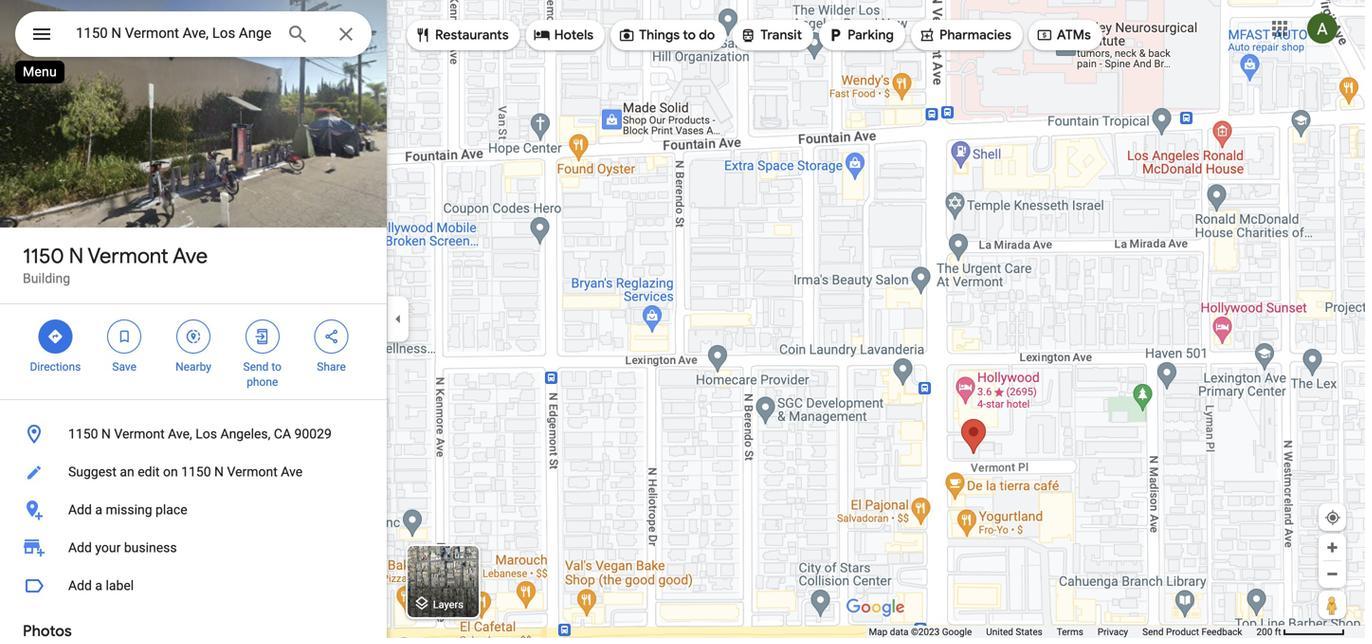 Task type: locate. For each thing, give the bounding box(es) containing it.
1 horizontal spatial n
[[101, 426, 111, 442]]

add inside button
[[68, 578, 92, 594]]


[[30, 20, 53, 48]]

1150 up building
[[23, 243, 64, 269]]

layers
[[433, 599, 464, 611]]

1150 for ave,
[[68, 426, 98, 442]]


[[323, 326, 340, 347]]

ave
[[173, 243, 208, 269], [281, 464, 303, 480]]

add a label
[[68, 578, 134, 594]]

1 vertical spatial 1150
[[68, 426, 98, 442]]

to left do
[[683, 27, 696, 44]]

vermont inside 1150 n vermont ave building
[[88, 243, 168, 269]]

1150 up the suggest
[[68, 426, 98, 442]]

footer
[[869, 626, 1257, 638]]

vermont down angeles,
[[227, 464, 278, 480]]


[[47, 326, 64, 347]]

add inside "button"
[[68, 502, 92, 518]]

1150
[[23, 243, 64, 269], [68, 426, 98, 442], [181, 464, 211, 480]]

vermont up 'edit'
[[114, 426, 165, 442]]

add for add your business
[[68, 540, 92, 556]]

united states
[[987, 626, 1043, 638]]

1 vertical spatial n
[[101, 426, 111, 442]]

terms button
[[1057, 626, 1084, 638]]

0 vertical spatial send
[[243, 360, 269, 374]]

1 vertical spatial add
[[68, 540, 92, 556]]

3 add from the top
[[68, 578, 92, 594]]

2 a from the top
[[95, 578, 102, 594]]

suggest
[[68, 464, 117, 480]]

1150 right on
[[181, 464, 211, 480]]

a left missing
[[95, 502, 102, 518]]

0 horizontal spatial 1150
[[23, 243, 64, 269]]

0 vertical spatial vermont
[[88, 243, 168, 269]]

parking
[[848, 27, 894, 44]]

zoom in image
[[1326, 541, 1340, 555]]

your
[[95, 540, 121, 556]]

place
[[156, 502, 187, 518]]

n inside 1150 n vermont ave building
[[69, 243, 84, 269]]

 pharmacies
[[919, 25, 1012, 46]]

a left label
[[95, 578, 102, 594]]

add
[[68, 502, 92, 518], [68, 540, 92, 556], [68, 578, 92, 594]]

1 horizontal spatial ave
[[281, 464, 303, 480]]

building
[[23, 271, 70, 286]]

a inside button
[[95, 578, 102, 594]]

0 horizontal spatial send
[[243, 360, 269, 374]]

2 horizontal spatial 1150
[[181, 464, 211, 480]]

2 add from the top
[[68, 540, 92, 556]]

pharmacies
[[940, 27, 1012, 44]]

a
[[95, 502, 102, 518], [95, 578, 102, 594]]

add down the suggest
[[68, 502, 92, 518]]

nearby
[[176, 360, 211, 374]]

0 horizontal spatial n
[[69, 243, 84, 269]]

add your business
[[68, 540, 177, 556]]

1 vertical spatial a
[[95, 578, 102, 594]]

2 vertical spatial 1150
[[181, 464, 211, 480]]

data
[[890, 626, 909, 638]]

vermont
[[88, 243, 168, 269], [114, 426, 165, 442], [227, 464, 278, 480]]

angeles,
[[220, 426, 271, 442]]

1 vertical spatial to
[[272, 360, 282, 374]]

business
[[124, 540, 177, 556]]

n up building
[[69, 243, 84, 269]]

send up phone
[[243, 360, 269, 374]]

0 vertical spatial 1150
[[23, 243, 64, 269]]

send left product
[[1143, 626, 1164, 638]]

0 vertical spatial n
[[69, 243, 84, 269]]

send
[[243, 360, 269, 374], [1143, 626, 1164, 638]]

atms
[[1058, 27, 1092, 44]]

add a missing place button
[[0, 491, 387, 529]]

None field
[[76, 22, 271, 45]]

phone
[[247, 376, 278, 389]]


[[619, 25, 636, 46]]

to up phone
[[272, 360, 282, 374]]

label
[[106, 578, 134, 594]]

0 vertical spatial to
[[683, 27, 696, 44]]

add a label button
[[0, 567, 387, 605]]

 search field
[[15, 11, 372, 61]]

vermont up 
[[88, 243, 168, 269]]

ave down ca
[[281, 464, 303, 480]]

n up the suggest
[[101, 426, 111, 442]]

united states button
[[987, 626, 1043, 638]]

0 horizontal spatial to
[[272, 360, 282, 374]]

do
[[699, 27, 715, 44]]

ave up 
[[173, 243, 208, 269]]

to
[[683, 27, 696, 44], [272, 360, 282, 374]]


[[1037, 25, 1054, 46]]

0 vertical spatial a
[[95, 502, 102, 518]]

add left your
[[68, 540, 92, 556]]

add left label
[[68, 578, 92, 594]]

1 vertical spatial send
[[1143, 626, 1164, 638]]

on
[[163, 464, 178, 480]]


[[254, 326, 271, 347]]

privacy button
[[1098, 626, 1129, 638]]

0 vertical spatial add
[[68, 502, 92, 518]]

terms
[[1057, 626, 1084, 638]]

vermont for ave,
[[114, 426, 165, 442]]

map
[[869, 626, 888, 638]]

ft
[[1276, 626, 1282, 638]]

1 horizontal spatial 1150
[[68, 426, 98, 442]]

1 horizontal spatial to
[[683, 27, 696, 44]]

send inside button
[[1143, 626, 1164, 638]]

footer containing map data ©2023 google
[[869, 626, 1257, 638]]

to inside send to phone
[[272, 360, 282, 374]]

2 vertical spatial add
[[68, 578, 92, 594]]

restaurants
[[435, 27, 509, 44]]

1 add from the top
[[68, 502, 92, 518]]

collapse side panel image
[[388, 309, 409, 330]]

n for ave,
[[101, 426, 111, 442]]

1 horizontal spatial send
[[1143, 626, 1164, 638]]

n down los
[[214, 464, 224, 480]]

transit
[[761, 27, 803, 44]]

a inside "button"
[[95, 502, 102, 518]]

0 horizontal spatial ave
[[173, 243, 208, 269]]

n
[[69, 243, 84, 269], [101, 426, 111, 442], [214, 464, 224, 480]]

show your location image
[[1325, 509, 1342, 526]]

1 vertical spatial vermont
[[114, 426, 165, 442]]

 hotels
[[534, 25, 594, 46]]

1 a from the top
[[95, 502, 102, 518]]

0 vertical spatial ave
[[173, 243, 208, 269]]

1150 for ave
[[23, 243, 64, 269]]

2 vertical spatial n
[[214, 464, 224, 480]]

1150 inside 1150 n vermont ave building
[[23, 243, 64, 269]]

send inside send to phone
[[243, 360, 269, 374]]

1 vertical spatial ave
[[281, 464, 303, 480]]



Task type: vqa. For each thing, say whether or not it's contained in the screenshot.
the 700 in the 700 Congress Ave., Austin, TX 78701 button
no



Task type: describe. For each thing, give the bounding box(es) containing it.
missing
[[106, 502, 152, 518]]


[[185, 326, 202, 347]]

1150 N Vermont Ave, Los Angeles, CA 90029 field
[[15, 11, 372, 57]]

ave inside button
[[281, 464, 303, 480]]

to inside  things to do
[[683, 27, 696, 44]]

 atms
[[1037, 25, 1092, 46]]

los
[[196, 426, 217, 442]]

send for send to phone
[[243, 360, 269, 374]]

n for ave
[[69, 243, 84, 269]]

suggest an edit on 1150 n vermont ave
[[68, 464, 303, 480]]

 transit
[[740, 25, 803, 46]]

90029
[[295, 426, 332, 442]]


[[534, 25, 551, 46]]

send product feedback
[[1143, 626, 1243, 638]]

ca
[[274, 426, 291, 442]]

200
[[1257, 626, 1273, 638]]

footer inside google maps element
[[869, 626, 1257, 638]]

map data ©2023 google
[[869, 626, 973, 638]]

1150 n vermont ave, los angeles, ca 90029
[[68, 426, 332, 442]]


[[740, 25, 757, 46]]

add for add a label
[[68, 578, 92, 594]]

hotels
[[555, 27, 594, 44]]

 things to do
[[619, 25, 715, 46]]

ave inside 1150 n vermont ave building
[[173, 243, 208, 269]]


[[827, 25, 844, 46]]

2 horizontal spatial n
[[214, 464, 224, 480]]

send for send product feedback
[[1143, 626, 1164, 638]]

 button
[[15, 11, 68, 61]]

google account: angela cha  
(angela.cha@adept.ai) image
[[1308, 13, 1338, 44]]


[[919, 25, 936, 46]]

states
[[1016, 626, 1043, 638]]

a for label
[[95, 578, 102, 594]]

vermont for ave
[[88, 243, 168, 269]]

add for add a missing place
[[68, 502, 92, 518]]

privacy
[[1098, 626, 1129, 638]]

save
[[112, 360, 137, 374]]

200 ft
[[1257, 626, 1282, 638]]

1150 n vermont ave building
[[23, 243, 208, 286]]

2 vertical spatial vermont
[[227, 464, 278, 480]]

add your business link
[[0, 529, 387, 567]]

feedback
[[1202, 626, 1243, 638]]

share
[[317, 360, 346, 374]]

things
[[639, 27, 680, 44]]

 parking
[[827, 25, 894, 46]]

google maps element
[[0, 0, 1366, 638]]

zoom out image
[[1326, 567, 1340, 581]]

united
[[987, 626, 1014, 638]]


[[116, 326, 133, 347]]

product
[[1167, 626, 1200, 638]]

send to phone
[[243, 360, 282, 389]]

google
[[943, 626, 973, 638]]

edit
[[138, 464, 160, 480]]


[[415, 25, 432, 46]]

add a missing place
[[68, 502, 187, 518]]

directions
[[30, 360, 81, 374]]

an
[[120, 464, 134, 480]]

a for missing
[[95, 502, 102, 518]]

ave,
[[168, 426, 192, 442]]

actions for 1150 n vermont ave region
[[0, 304, 387, 399]]

none field inside 1150 n vermont ave, los angeles, ca 90029 field
[[76, 22, 271, 45]]

©2023
[[911, 626, 940, 638]]

show street view coverage image
[[1319, 591, 1347, 619]]

 restaurants
[[415, 25, 509, 46]]

1150 n vermont ave, los angeles, ca 90029 button
[[0, 415, 387, 453]]

200 ft button
[[1257, 626, 1346, 638]]

send product feedback button
[[1143, 626, 1243, 638]]

1150 n vermont ave main content
[[0, 0, 387, 638]]

suggest an edit on 1150 n vermont ave button
[[0, 453, 387, 491]]



